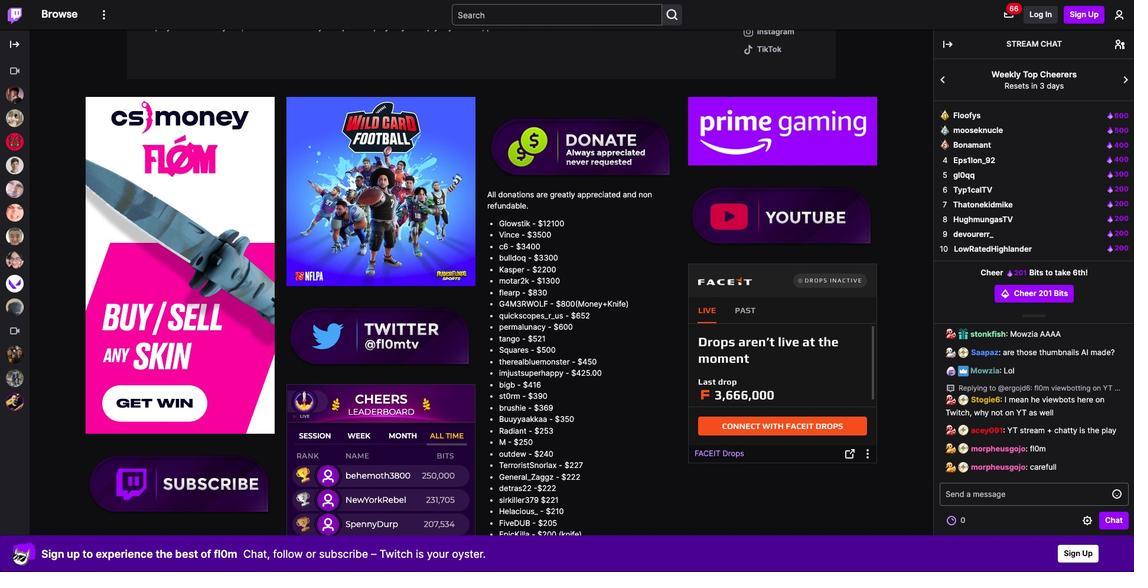 Task type: locate. For each thing, give the bounding box(es) containing it.
vince
[[499, 230, 520, 240]]

stream
[[1007, 39, 1039, 48]]

400 for eps1lon_92
[[1115, 155, 1129, 164]]

follow left "or"
[[273, 548, 303, 560]]

cheer 201 bits
[[1015, 288, 1069, 298]]

1 horizontal spatial is
[[1080, 425, 1086, 435]]

200 for hughmungastv
[[1115, 214, 1129, 223]]

cheerers
[[1041, 69, 1078, 79]]

: for : carefull
[[1026, 462, 1028, 472]]

morpheusgojo button for : fl0m
[[972, 444, 1026, 453]]

1 vertical spatial sign up
[[1065, 549, 1093, 558]]

1 moments badge - tier 2 image from the top
[[959, 395, 970, 405]]

weekly
[[992, 69, 1022, 79]]

4 200 from the top
[[1115, 229, 1129, 238]]

1 vertical spatial stream
[[1021, 425, 1046, 435]]

stream,
[[455, 21, 485, 31]]

0 vertical spatial fl0m
[[1035, 384, 1050, 393]]

saapaz button
[[972, 347, 999, 357]]

0 vertical spatial and
[[246, 21, 261, 31]]

devourerr_ button
[[954, 229, 994, 240]]

28-month subscriber (2-year badge) image for : carefull
[[946, 462, 957, 473]]

0 vertical spatial 201
[[1015, 268, 1027, 277]]

$253
[[535, 426, 554, 435]]

1 vertical spatial on
[[1096, 395, 1105, 404]]

2 vertical spatial on
[[1006, 408, 1015, 417]]

tiktok
[[757, 44, 782, 54]]

5
[[943, 170, 948, 180]]

2 400 from the top
[[1115, 155, 1129, 164]]

0 vertical spatial 400
[[1115, 141, 1129, 149]]

morpheusgojo
[[972, 444, 1026, 453], [972, 462, 1026, 472]]

brushie
[[499, 403, 526, 412]]

detras22
[[499, 484, 532, 493]]

bits up "cheer 201 bits"
[[1030, 268, 1044, 277]]

0 vertical spatial chat
[[1041, 39, 1063, 48]]

1 horizontal spatial and
[[623, 190, 637, 199]]

0 horizontal spatial 201
[[1015, 268, 1027, 277]]

on right here
[[1096, 395, 1105, 404]]

panel content image
[[86, 97, 275, 434], [287, 97, 476, 286], [689, 97, 878, 165], [488, 109, 677, 183], [689, 177, 878, 252], [287, 298, 476, 372], [86, 446, 275, 520], [86, 532, 275, 572]]

typ1caltv button
[[954, 184, 993, 196]]

1 morpheusgojo button from the top
[[972, 444, 1026, 453]]

moments badge - tier 2 image right "40-month subscriber (3-year badge)" image
[[959, 395, 970, 405]]

- up the g4m3rwolf
[[523, 288, 526, 297]]

i left cs:go
[[151, 21, 153, 31]]

to right up
[[83, 548, 93, 560]]

bits down take
[[1055, 288, 1069, 298]]

0 vertical spatial sign up
[[1070, 10, 1099, 19]]

0 horizontal spatial follow
[[273, 548, 303, 560]]

1 horizontal spatial the
[[541, 21, 553, 31]]

cheer for cheer
[[981, 268, 1006, 277]]

400 down 500 on the right of page
[[1115, 141, 1129, 149]]

0 vertical spatial mowzia
[[1011, 329, 1039, 338]]

1 horizontal spatial stream
[[1021, 425, 1046, 435]]

- up terroristsnorlax
[[529, 449, 532, 459]]

hughmungastv button
[[954, 214, 1014, 225]]

play right the chatty
[[1102, 425, 1117, 435]]

up for top sign up button
[[1089, 10, 1099, 19]]

log in button
[[1024, 6, 1059, 24]]

bonamant button
[[954, 139, 992, 151]]

1 vertical spatial and
[[623, 190, 637, 199]]

(knife)
[[559, 530, 582, 539]]

$221
[[541, 495, 559, 505]]

to left take
[[1046, 268, 1054, 277]]

cheer inside button
[[1015, 288, 1037, 298]]

: for : fl0m
[[1026, 444, 1028, 453]]

are left the greatly
[[537, 190, 548, 199]]

mongraal image
[[6, 204, 24, 222]]

: for : yt stream + chatty is the play
[[1004, 425, 1006, 435]]

0 horizontal spatial are
[[537, 190, 548, 199]]

follow right please
[[515, 21, 538, 31]]

your
[[427, 548, 449, 560]]

2 horizontal spatial to
[[1046, 268, 1054, 277]]

28-month subscriber (2-year badge) image down 36-month subscriber (3-year badge) icon
[[946, 462, 957, 473]]

yt left as
[[1017, 408, 1027, 417]]

m
[[499, 438, 506, 447]]

replying to @ergojd6: fl0m viewbotting on yt confirm
[[959, 384, 1135, 393]]

sypherpk image
[[6, 133, 24, 151]]

201 down "bits to take 6th!"
[[1039, 288, 1053, 298]]

0 vertical spatial morpheusgojo
[[972, 444, 1026, 453]]

fl0m viewers also watch group
[[0, 319, 30, 414]]

acey091 button
[[972, 425, 1004, 435]]

donations
[[499, 190, 534, 199]]

outdew
[[499, 449, 527, 459]]

1 horizontal spatial to
[[990, 384, 997, 393]]

i left mean at right
[[1005, 395, 1007, 404]]

weekly top cheerers resets in 3 days
[[992, 69, 1078, 90]]

sign up
[[1070, 10, 1099, 19], [1065, 549, 1093, 558]]

36-month subscriber (3-year badge) image
[[946, 425, 957, 436]]

1 vertical spatial bits
[[1055, 288, 1069, 298]]

up for bottom sign up button
[[1083, 549, 1093, 558]]

1 morpheusgojo from the top
[[972, 444, 1026, 453]]

is right the chatty
[[1080, 425, 1086, 435]]

to inside log
[[990, 384, 997, 393]]

on for viewbotting
[[1093, 384, 1102, 393]]

1 vertical spatial moments badge - tier 2 image
[[959, 462, 970, 473]]

$369
[[534, 403, 554, 412]]

2 horizontal spatial the
[[1088, 425, 1100, 435]]

0 vertical spatial stream
[[268, 21, 295, 31]]

sirkiller379
[[499, 495, 539, 505]]

i
[[151, 21, 153, 31], [263, 21, 266, 31], [1005, 395, 1007, 404]]

1 28-month subscriber (2-year badge) image from the top
[[946, 444, 957, 454]]

cheer gold medal image
[[940, 110, 951, 121]]

1 vertical spatial cheer
[[1015, 288, 1037, 298]]

42-month subscriber (3-year badge) image
[[946, 329, 957, 339]]

3 200 from the top
[[1115, 214, 1129, 223]]

play left cs:go
[[155, 21, 171, 31]]

on up here
[[1093, 384, 1102, 393]]

0 horizontal spatial $222
[[538, 484, 557, 493]]

0 horizontal spatial i
[[151, 21, 153, 31]]

twitch,
[[946, 408, 972, 417]]

on right not
[[1006, 408, 1015, 417]]

well
[[1040, 408, 1054, 417]]

0 vertical spatial 28-month subscriber (2-year badge) image
[[946, 444, 957, 454]]

is left your
[[416, 548, 424, 560]]

0 vertical spatial $222
[[562, 472, 581, 482]]

200 for thatonekidmike
[[1115, 199, 1129, 208]]

moments badge - tier 2 image
[[959, 444, 970, 454]]

stream left mostly
[[268, 21, 295, 31]]

1 vertical spatial up
[[1083, 549, 1093, 558]]

morpheusgojo for : carefull
[[972, 462, 1026, 472]]

0 horizontal spatial mowzia
[[971, 366, 1000, 375]]

1 horizontal spatial follow
[[515, 21, 538, 31]]

1 400 from the top
[[1115, 141, 1129, 149]]

twitch
[[380, 548, 413, 560]]

- left $450
[[572, 357, 576, 366]]

stream left +
[[1021, 425, 1046, 435]]

0 horizontal spatial play
[[155, 21, 171, 31]]

yt inside i mean he viewbots here on twitch, why not on yt as well
[[1017, 408, 1027, 417]]

1 vertical spatial the
[[1088, 425, 1100, 435]]

fl0m
[[1035, 384, 1050, 393], [1031, 444, 1047, 453], [214, 548, 237, 560]]

2 moments badge - tier 2 image from the top
[[959, 462, 970, 473]]

0 horizontal spatial stream
[[268, 21, 295, 31]]

1 vertical spatial follow
[[273, 548, 303, 560]]

i for i play cs:go for mythic, and i stream mostly competitive play.  if you enjoy my stream, please follow the channel!
[[151, 21, 153, 31]]

mowzia up those
[[1011, 329, 1039, 338]]

i inside i mean he viewbots here on twitch, why not on yt as well
[[1005, 395, 1007, 404]]

0 vertical spatial cheer
[[981, 268, 1006, 277]]

0 horizontal spatial the
[[156, 548, 173, 560]]

200 for typ1caltv
[[1115, 184, 1129, 193]]

0 vertical spatial play
[[155, 21, 171, 31]]

1 200 from the top
[[1115, 184, 1129, 193]]

fl0m up : carefull
[[1031, 444, 1047, 453]]

stream chat region
[[934, 30, 1135, 59]]

top
[[1024, 69, 1039, 79]]

1 vertical spatial $222
[[538, 484, 557, 493]]

the left best
[[156, 548, 173, 560]]

2 vertical spatial the
[[156, 548, 173, 560]]

not
[[992, 408, 1004, 417]]

mooseknucle
[[954, 125, 1004, 135]]

0 vertical spatial to
[[1046, 268, 1054, 277]]

0 horizontal spatial cheer
[[981, 268, 1006, 277]]

1 vertical spatial mowzia
[[971, 366, 1000, 375]]

the
[[541, 21, 553, 31], [1088, 425, 1100, 435], [156, 548, 173, 560]]

1 vertical spatial play
[[1102, 425, 1117, 435]]

40-month subscriber (3-year badge) image
[[946, 395, 957, 405]]

1 horizontal spatial play
[[1102, 425, 1117, 435]]

1 vertical spatial morpheusgojo
[[972, 462, 1026, 472]]

typ1caltv
[[954, 185, 993, 194]]

moments badge - tier 1 image
[[959, 425, 970, 436]]

1 horizontal spatial chat
[[1106, 516, 1124, 525]]

floofys
[[954, 111, 981, 120]]

0 horizontal spatial is
[[416, 548, 424, 560]]

$222 up $221
[[538, 484, 557, 493]]

0 vertical spatial sign up button
[[1065, 6, 1105, 24]]

and right mythic,
[[246, 21, 261, 31]]

cheer down "bits to take 6th!"
[[1015, 288, 1037, 298]]

- up $3400
[[522, 230, 525, 240]]

cheer 201 bits button
[[995, 285, 1075, 302]]

chat inside stream chat region
[[1041, 39, 1063, 48]]

$222 down $227
[[562, 472, 581, 482]]

1 vertical spatial is
[[416, 548, 424, 560]]

morpheusgojo button
[[972, 444, 1026, 453], [972, 462, 1026, 472]]

2 vertical spatial yt
[[1008, 425, 1018, 435]]

mowzia down saapaz button
[[971, 366, 1000, 375]]

log
[[934, 0, 1135, 482]]

and for appreciated
[[623, 190, 637, 199]]

$222
[[562, 472, 581, 482], [538, 484, 557, 493]]

permalunacy
[[499, 322, 546, 332]]

for
[[202, 21, 213, 31]]

1 vertical spatial chat
[[1106, 516, 1124, 525]]

1 horizontal spatial cheer
[[1015, 288, 1037, 298]]

$1300
[[537, 276, 560, 286]]

bits to take 6th!
[[1028, 268, 1088, 277]]

sign for top sign up button
[[1070, 10, 1087, 19]]

quickscopes_r_us
[[499, 311, 564, 320]]

300
[[1115, 170, 1129, 178]]

$450
[[578, 357, 597, 366]]

1 vertical spatial yt
[[1017, 408, 1027, 417]]

201 up the cheer 201 bits button
[[1015, 268, 1027, 277]]

0 horizontal spatial chat
[[1041, 39, 1063, 48]]

2 horizontal spatial i
[[1005, 395, 1007, 404]]

moments badge - tier 3 image
[[959, 347, 970, 358]]

on for here
[[1096, 395, 1105, 404]]

2 vertical spatial to
[[83, 548, 93, 560]]

stogie6 button
[[972, 395, 1001, 404]]

0 horizontal spatial and
[[246, 21, 261, 31]]

cheer silver medal image
[[940, 125, 951, 135]]

all donations are greatly appreciated and non refundable.
[[488, 190, 653, 211]]

cheer down lowratedhighlander button
[[981, 268, 1006, 277]]

0 vertical spatial on
[[1093, 384, 1102, 393]]

: are those thumbnails ai made?
[[999, 347, 1115, 357]]

mean
[[1009, 395, 1029, 404]]

yt right acey091 'button'
[[1008, 425, 1018, 435]]

to up the stogie6
[[990, 384, 997, 393]]

0 vertical spatial yt
[[1104, 384, 1113, 393]]

up
[[1089, 10, 1099, 19], [1083, 549, 1093, 558]]

$210
[[546, 507, 564, 516]]

are left those
[[1004, 347, 1015, 357]]

ninja image
[[6, 109, 24, 127]]

in
[[1032, 81, 1038, 90]]

@ergojd6:
[[999, 384, 1033, 393]]

5 200 from the top
[[1115, 243, 1129, 252]]

valorant image
[[6, 275, 24, 293]]

0 vertical spatial is
[[1080, 425, 1086, 435]]

0 horizontal spatial bits
[[1030, 268, 1044, 277]]

bugha image
[[6, 298, 24, 316]]

0 vertical spatial moments badge - tier 2 image
[[959, 395, 970, 405]]

1 vertical spatial to
[[990, 384, 997, 393]]

sign up for bottom sign up button
[[1065, 549, 1093, 558]]

$500
[[537, 345, 556, 355]]

400 up 300
[[1115, 155, 1129, 164]]

600
[[1115, 111, 1129, 120]]

2 200 from the top
[[1115, 199, 1129, 208]]

: lol
[[1000, 366, 1015, 375]]

those
[[1017, 347, 1038, 357]]

2 morpheusgojo button from the top
[[972, 462, 1026, 472]]

are inside log
[[1004, 347, 1015, 357]]

1 horizontal spatial bits
[[1055, 288, 1069, 298]]

replying
[[959, 384, 988, 393]]

and inside all donations are greatly appreciated and non refundable.
[[623, 190, 637, 199]]

fl0m up he
[[1035, 384, 1050, 393]]

sign for bottom sign up button
[[1065, 549, 1081, 558]]

experience
[[96, 548, 153, 560]]

2 morpheusgojo from the top
[[972, 462, 1026, 472]]

gl0qq button
[[954, 169, 975, 181]]

2 28-month subscriber (2-year badge) image from the top
[[946, 462, 957, 473]]

0 vertical spatial morpheusgojo button
[[972, 444, 1026, 453]]

tango
[[499, 334, 520, 343]]

1 vertical spatial 28-month subscriber (2-year badge) image
[[946, 462, 957, 473]]

chat
[[1041, 39, 1063, 48], [1106, 516, 1124, 525]]

and left non
[[623, 190, 637, 199]]

1 horizontal spatial are
[[1004, 347, 1015, 357]]

fl0m right of
[[214, 548, 237, 560]]

1 vertical spatial morpheusgojo button
[[972, 462, 1026, 472]]

thatonekidmike button
[[954, 199, 1013, 211]]

1 vertical spatial 400
[[1115, 155, 1129, 164]]

bits inside button
[[1055, 288, 1069, 298]]

moments badge - tier 2 image for stogie6
[[959, 395, 970, 405]]

the right the chatty
[[1088, 425, 1100, 435]]

log
[[1030, 10, 1044, 19]]

i right mythic,
[[263, 21, 266, 31]]

- up buuyyaakkaa
[[529, 403, 532, 412]]

1 horizontal spatial 201
[[1039, 288, 1053, 298]]

the left channel!
[[541, 21, 553, 31]]

cheer for cheer 201 bits
[[1015, 288, 1037, 298]]

- up $3500
[[533, 219, 536, 228]]

- down $1300
[[551, 299, 554, 309]]

: yt stream + chatty is the play
[[1004, 425, 1117, 435]]

1 horizontal spatial $222
[[562, 472, 581, 482]]

moments badge - tier 2 image down moments badge - tier 2 image
[[959, 462, 970, 473]]

moments badge - tier 2 image for morpheusgojo
[[959, 462, 970, 473]]

chatty
[[1055, 425, 1078, 435]]

Search Input search field
[[452, 4, 663, 25]]

1 vertical spatial 201
[[1039, 288, 1053, 298]]

0 vertical spatial are
[[537, 190, 548, 199]]

0 vertical spatial up
[[1089, 10, 1099, 19]]

eps1lon_92 button
[[954, 155, 996, 166]]

yt left confirm on the right bottom of page
[[1104, 384, 1113, 393]]

and
[[246, 21, 261, 31], [623, 190, 637, 199]]

buuyyaakkaa
[[499, 414, 547, 424]]

6
[[943, 185, 948, 194]]

moments badge - tier 2 image
[[959, 395, 970, 405], [959, 462, 970, 473]]

28-month subscriber (2-year badge) image
[[946, 444, 957, 454], [946, 462, 957, 473]]

1 vertical spatial are
[[1004, 347, 1015, 357]]

$205
[[538, 518, 557, 528]]

stream chat
[[1007, 39, 1063, 48]]

5 gl0qq
[[943, 170, 975, 180]]

instagram
[[757, 27, 795, 36]]

- right bigb at the left of the page
[[518, 380, 521, 389]]

28-month subscriber (2-year badge) image left moments badge - tier 2 image
[[946, 444, 957, 454]]

- left "$253"
[[529, 426, 533, 435]]

$800(money+knife)
[[556, 299, 629, 309]]

: for : mowzia aaaa
[[1006, 329, 1009, 338]]



Task type: describe. For each thing, give the bounding box(es) containing it.
200 for devourerr_
[[1115, 229, 1129, 238]]

1 vertical spatial fl0m
[[1031, 444, 1047, 453]]

motar2k
[[499, 276, 529, 286]]

morpheusgojo button for : carefull
[[972, 462, 1026, 472]]

cs2dave image
[[6, 346, 24, 363]]

- down $3400
[[528, 253, 532, 263]]

- up therealbluemonster
[[531, 345, 535, 355]]

28-month subscriber (2-year badge) image for : fl0m
[[946, 444, 957, 454]]

faceit
[[695, 449, 721, 458]]

0 horizontal spatial to
[[83, 548, 93, 560]]

$2200
[[533, 265, 556, 274]]

the inside log
[[1088, 425, 1100, 435]]

he
[[1032, 395, 1041, 404]]

201 inside button
[[1039, 288, 1053, 298]]

- left $227
[[559, 461, 563, 470]]

competitive
[[326, 21, 371, 31]]

in
[[1046, 10, 1053, 19]]

0 button
[[940, 512, 972, 530]]

- left $2200
[[527, 265, 530, 274]]

days
[[1047, 81, 1065, 90]]

floofys button
[[954, 110, 981, 121]]

appreciated
[[578, 190, 621, 199]]

chat,
[[243, 548, 270, 560]]

0
[[961, 516, 966, 525]]

10
[[940, 244, 949, 253]]

helacious_
[[499, 507, 538, 516]]

cheer bronze medal image
[[940, 139, 951, 150]]

you
[[402, 21, 416, 31]]

terroristsnorlax
[[499, 461, 557, 470]]

stogie6
[[972, 395, 1001, 404]]

log containing stonkfish
[[934, 0, 1135, 482]]

- up $600
[[566, 311, 569, 320]]

fivedub
[[499, 518, 531, 528]]

imjustsuperhappy
[[499, 368, 564, 378]]

viewbots
[[1043, 395, 1076, 404]]

thumbnails
[[1040, 347, 1080, 357]]

instagram link
[[743, 26, 795, 38]]

cs:go
[[174, 21, 200, 31]]

- down permalunacy
[[522, 334, 526, 343]]

: for :
[[1001, 395, 1005, 404]]

10 lowratedhighlander
[[940, 244, 1032, 253]]

eps1lon_92
[[954, 155, 996, 165]]

5 gift subs image
[[959, 329, 969, 339]]

viewbotting
[[1052, 384, 1091, 393]]

1 horizontal spatial i
[[263, 21, 266, 31]]

–
[[371, 548, 377, 560]]

browse
[[41, 7, 78, 20]]

is inside log
[[1080, 425, 1086, 435]]

play inside log
[[1102, 425, 1117, 435]]

acey091
[[972, 425, 1004, 435]]

greatly
[[550, 190, 576, 199]]

lacy image
[[6, 228, 24, 245]]

- left $205
[[533, 518, 536, 528]]

$521
[[528, 334, 546, 343]]

aaaa
[[1041, 329, 1061, 338]]

22-month subscriber (1-year badge) image
[[946, 347, 957, 358]]

carefull
[[1031, 462, 1057, 472]]

- left $200
[[532, 530, 536, 539]]

radiant
[[499, 426, 527, 435]]

coolcat image
[[12, 542, 35, 566]]

7
[[943, 200, 948, 209]]

- left $390
[[523, 391, 526, 401]]

thatonekidmike
[[954, 200, 1013, 209]]

0 vertical spatial bits
[[1030, 268, 1044, 277]]

sign up to experience the best of fl0m chat, follow or subscribe – twitch is your oyster.
[[41, 548, 486, 560]]

- left $600
[[548, 322, 552, 332]]

$350
[[555, 414, 575, 424]]

why
[[975, 408, 990, 417]]

saapaz
[[972, 347, 999, 357]]

g4m3rwolf
[[499, 299, 548, 309]]

: for : are those thumbnails ai made?
[[999, 347, 1001, 357]]

6th!
[[1073, 268, 1088, 277]]

kyedae image
[[6, 251, 24, 269]]

200 for lowratedhighlander
[[1115, 243, 1129, 252]]

mooseknucle button
[[954, 125, 1004, 136]]

i mean he viewbots here on twitch, why not on yt as well
[[946, 395, 1105, 417]]

: for : lol
[[1000, 366, 1002, 375]]

1 horizontal spatial mowzia
[[1011, 329, 1039, 338]]

subscribe
[[319, 548, 368, 560]]

symfuhny image
[[6, 180, 24, 198]]

- down general_zaggz at the bottom
[[534, 484, 538, 493]]

please
[[487, 21, 513, 31]]

2-month subscriber image
[[946, 366, 957, 376]]

$227
[[565, 461, 583, 470]]

0 vertical spatial follow
[[515, 21, 538, 31]]

- up "$253"
[[550, 414, 553, 424]]

$240
[[535, 449, 554, 459]]

- right m
[[508, 438, 512, 447]]

as
[[1030, 408, 1038, 417]]

to for bits
[[1046, 268, 1054, 277]]

oyster.
[[452, 548, 486, 560]]

$425.00
[[572, 368, 602, 378]]

morpheusgojo for : fl0m
[[972, 444, 1026, 453]]

chat inside chat button
[[1106, 516, 1124, 525]]

here
[[1078, 395, 1094, 404]]

get_right image
[[6, 393, 24, 411]]

of
[[201, 548, 211, 560]]

flearp
[[499, 288, 520, 297]]

sign up for top sign up button
[[1070, 10, 1099, 19]]

gl0qq
[[954, 170, 975, 180]]

glowstik
[[499, 219, 530, 228]]

1 vertical spatial sign up button
[[1059, 545, 1099, 563]]

2 vertical spatial fl0m
[[214, 548, 237, 560]]

refundable.
[[488, 201, 529, 211]]

browse link
[[41, 0, 78, 28]]

0 vertical spatial the
[[541, 21, 553, 31]]

external social media link image
[[798, 26, 810, 38]]

glowstik - $12100 vince - $3500 c6 - $3400 bulldoq - $3300 kasper - $2200 motar2k - $1300 flearp - $830 g4m3rwolf - $800(money+knife) quickscopes_r_us - $652 permalunacy - $600 tango - $521 squares - $500 therealbluemonster - $450 imjustsuperhappy - $425.00 bigb - $416 st0rm - $390 brushie - $369 buuyyaakkaa - $350 radiant - $253 m - $250 outdew - $240 terroristsnorlax - $227 general_zaggz - $222 detras22 -$222 sirkiller379 $221 helacious_ - $210 fivedub - $205 epickilla - $200 (knife)
[[499, 219, 629, 539]]

confirm
[[1115, 384, 1135, 393]]

prime gaming image
[[959, 366, 969, 376]]

resets
[[1005, 81, 1030, 90]]

$390
[[528, 391, 548, 401]]

+
[[1048, 425, 1053, 435]]

faceit drops link
[[695, 449, 745, 458]]

4 eps1lon_92
[[943, 155, 996, 165]]

Send a message text field
[[940, 483, 1129, 506]]

- up $205
[[541, 507, 544, 516]]

recommended channels group
[[0, 59, 30, 319]]

best
[[175, 548, 198, 560]]

to for replying
[[990, 384, 997, 393]]

6 typ1caltv
[[943, 185, 993, 194]]

st0rm
[[499, 391, 521, 401]]

log in
[[1030, 10, 1053, 19]]

- left $425.00
[[566, 368, 570, 378]]

i for i mean he viewbots here on twitch, why not on yt as well
[[1005, 395, 1007, 404]]

- up $221
[[556, 472, 560, 482]]

400 for bonamant
[[1115, 141, 1129, 149]]

7 thatonekidmike
[[943, 200, 1013, 209]]

chat button
[[1100, 512, 1129, 530]]

clix image
[[6, 86, 24, 103]]

and for mythic,
[[246, 21, 261, 31]]

8 hughmungastv
[[943, 214, 1014, 224]]

are inside all donations are greatly appreciated and non refundable.
[[537, 190, 548, 199]]

c6
[[499, 242, 508, 251]]

xaryu image
[[6, 157, 24, 174]]

- up $830
[[532, 276, 535, 286]]

jojodj image
[[6, 369, 24, 387]]

- right c6 at the left top of the page
[[511, 242, 514, 251]]

bigb
[[499, 380, 515, 389]]

$200
[[538, 530, 557, 539]]



Task type: vqa. For each thing, say whether or not it's contained in the screenshot.
carefull
yes



